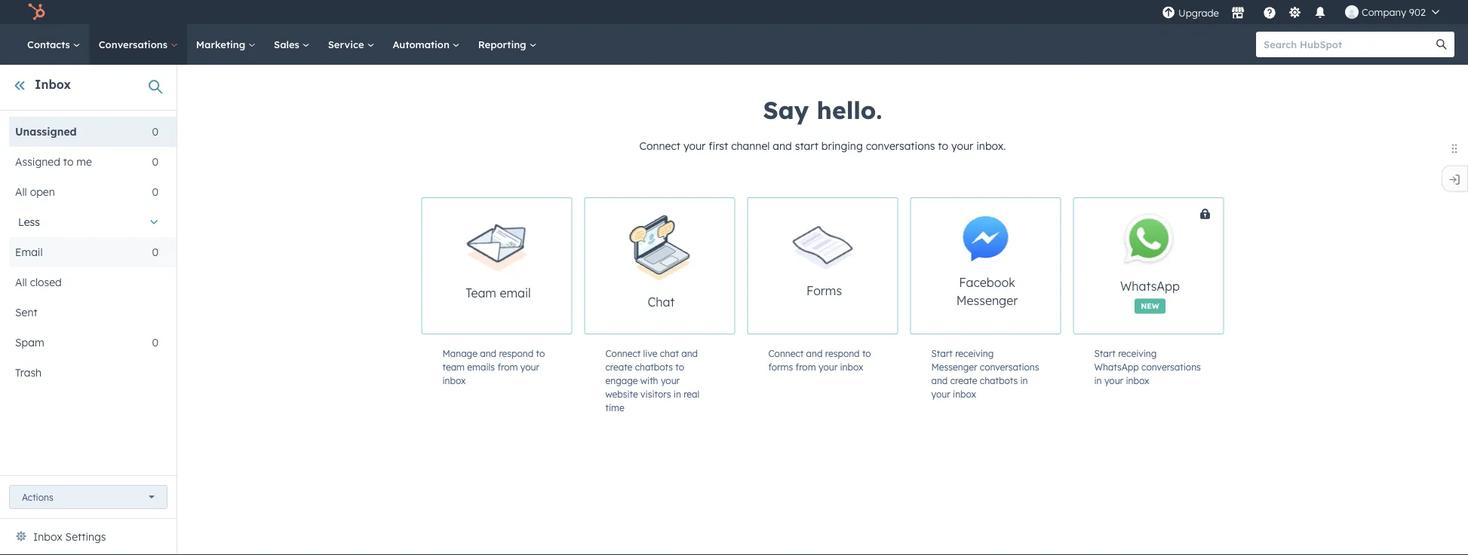 Task type: locate. For each thing, give the bounding box(es) containing it.
connect live chat and create chatbots to engage with your website visitors in real time
[[605, 348, 700, 414]]

0 vertical spatial whatsapp
[[1120, 279, 1180, 294]]

conversations
[[866, 140, 935, 153], [980, 362, 1039, 373], [1141, 362, 1201, 373]]

1 all from the top
[[15, 186, 27, 199]]

conversations link
[[90, 24, 187, 65]]

reporting
[[478, 38, 529, 51]]

create
[[605, 362, 632, 373], [950, 375, 977, 387]]

first
[[709, 140, 728, 153]]

1 from from the left
[[497, 362, 518, 373]]

1 horizontal spatial conversations
[[980, 362, 1039, 373]]

contacts
[[27, 38, 73, 51]]

Forms checkbox
[[747, 198, 898, 335]]

1 respond from the left
[[499, 348, 534, 359]]

and inside connect live chat and create chatbots to engage with your website visitors in real time
[[681, 348, 698, 359]]

search button
[[1429, 32, 1454, 57]]

from right 'emails'
[[497, 362, 518, 373]]

1 0 from the top
[[152, 125, 158, 138]]

website
[[605, 389, 638, 400]]

service
[[328, 38, 367, 51]]

inbox inside manage and respond to team emails from your inbox
[[442, 375, 466, 387]]

1 horizontal spatial chatbots
[[980, 375, 1018, 387]]

0 horizontal spatial start
[[931, 348, 953, 359]]

receiving
[[955, 348, 994, 359], [1118, 348, 1157, 359]]

in inside start receiving messenger conversations and create chatbots in your inbox
[[1020, 375, 1028, 387]]

inbox
[[35, 77, 71, 92], [33, 531, 62, 544]]

hubspot link
[[18, 3, 57, 21]]

1 vertical spatial whatsapp
[[1094, 362, 1139, 373]]

trash
[[15, 367, 42, 380]]

email
[[15, 246, 43, 259]]

4 0 from the top
[[152, 246, 158, 259]]

0 horizontal spatial respond
[[499, 348, 534, 359]]

0 vertical spatial all
[[15, 186, 27, 199]]

receiving down new
[[1118, 348, 1157, 359]]

whatsapp inside checkbox
[[1120, 279, 1180, 294]]

conversations
[[99, 38, 170, 51]]

start inside start receiving whatsapp conversations in your inbox
[[1094, 348, 1116, 359]]

connect
[[639, 140, 680, 153], [605, 348, 641, 359], [768, 348, 804, 359]]

new
[[1141, 302, 1159, 311]]

2 0 from the top
[[152, 155, 158, 169]]

to inside connect live chat and create chatbots to engage with your website visitors in real time
[[675, 362, 684, 373]]

settings link
[[1285, 4, 1304, 20]]

1 vertical spatial inbox
[[33, 531, 62, 544]]

1 horizontal spatial from
[[796, 362, 816, 373]]

None checkbox
[[1073, 198, 1280, 335]]

actions button
[[9, 486, 167, 510]]

1 horizontal spatial receiving
[[1118, 348, 1157, 359]]

respond right manage
[[499, 348, 534, 359]]

forms
[[806, 284, 842, 299]]

connect inside connect live chat and create chatbots to engage with your website visitors in real time
[[605, 348, 641, 359]]

from inside connect and respond to forms from your inbox
[[796, 362, 816, 373]]

say hello.
[[763, 95, 882, 125]]

and inside manage and respond to team emails from your inbox
[[480, 348, 496, 359]]

whatsapp new
[[1120, 279, 1180, 311]]

to inside manage and respond to team emails from your inbox
[[536, 348, 545, 359]]

1 vertical spatial messenger
[[931, 362, 977, 373]]

2 all from the top
[[15, 276, 27, 289]]

to inside connect and respond to forms from your inbox
[[862, 348, 871, 359]]

automation
[[393, 38, 452, 51]]

inbox
[[840, 362, 863, 373], [442, 375, 466, 387], [1126, 375, 1149, 387], [953, 389, 976, 400]]

inbox.
[[976, 140, 1006, 153]]

respond down forms
[[825, 348, 860, 359]]

inbox for inbox
[[35, 77, 71, 92]]

start for start receiving whatsapp conversations in your inbox
[[1094, 348, 1116, 359]]

all for all closed
[[15, 276, 27, 289]]

all left open
[[15, 186, 27, 199]]

0 for assigned to me
[[152, 155, 158, 169]]

all left closed
[[15, 276, 27, 289]]

respond inside connect and respond to forms from your inbox
[[825, 348, 860, 359]]

with
[[640, 375, 658, 387]]

1 vertical spatial chatbots
[[980, 375, 1018, 387]]

5 0 from the top
[[152, 336, 158, 350]]

respond inside manage and respond to team emails from your inbox
[[499, 348, 534, 359]]

0 vertical spatial create
[[605, 362, 632, 373]]

connect and respond to forms from your inbox
[[768, 348, 871, 373]]

unassigned
[[15, 125, 77, 138]]

marketplaces image
[[1231, 7, 1245, 20]]

Search HubSpot search field
[[1256, 32, 1441, 57]]

3 0 from the top
[[152, 186, 158, 199]]

sales
[[274, 38, 302, 51]]

notifications button
[[1307, 0, 1333, 24]]

1 vertical spatial create
[[950, 375, 977, 387]]

connect inside connect and respond to forms from your inbox
[[768, 348, 804, 359]]

1 horizontal spatial start
[[1094, 348, 1116, 359]]

company 902 button
[[1336, 0, 1448, 24]]

connect up "engage"
[[605, 348, 641, 359]]

email
[[500, 285, 531, 301]]

0 vertical spatial chatbots
[[635, 362, 673, 373]]

your inside manage and respond to team emails from your inbox
[[520, 362, 539, 373]]

conversations inside start receiving whatsapp conversations in your inbox
[[1141, 362, 1201, 373]]

from right forms
[[796, 362, 816, 373]]

0 horizontal spatial from
[[497, 362, 518, 373]]

receiving down facebook messenger in the right of the page
[[955, 348, 994, 359]]

inbox for inbox settings
[[33, 531, 62, 544]]

respond for forms
[[825, 348, 860, 359]]

0 horizontal spatial receiving
[[955, 348, 994, 359]]

messenger
[[956, 293, 1018, 309], [931, 362, 977, 373]]

connect up forms
[[768, 348, 804, 359]]

sales link
[[265, 24, 319, 65]]

all
[[15, 186, 27, 199], [15, 276, 27, 289]]

Chat checkbox
[[584, 198, 735, 335]]

2 horizontal spatial conversations
[[1141, 362, 1201, 373]]

1 start from the left
[[931, 348, 953, 359]]

menu containing company 902
[[1160, 0, 1450, 24]]

0 for email
[[152, 246, 158, 259]]

me
[[76, 155, 92, 169]]

connect left the first
[[639, 140, 680, 153]]

conversations for start receiving whatsapp conversations in your inbox
[[1141, 362, 1201, 373]]

your
[[683, 140, 706, 153], [951, 140, 973, 153], [520, 362, 539, 373], [818, 362, 837, 373], [661, 375, 680, 387], [1104, 375, 1123, 387], [931, 389, 950, 400]]

2 receiving from the left
[[1118, 348, 1157, 359]]

0 vertical spatial messenger
[[956, 293, 1018, 309]]

your inside connect live chat and create chatbots to engage with your website visitors in real time
[[661, 375, 680, 387]]

say
[[763, 95, 809, 125]]

forms
[[768, 362, 793, 373]]

2 horizontal spatial in
[[1094, 375, 1102, 387]]

your inside start receiving whatsapp conversations in your inbox
[[1104, 375, 1123, 387]]

from
[[497, 362, 518, 373], [796, 362, 816, 373]]

automation link
[[384, 24, 469, 65]]

0 horizontal spatial conversations
[[866, 140, 935, 153]]

open
[[30, 186, 55, 199]]

menu
[[1160, 0, 1450, 24]]

1 vertical spatial all
[[15, 276, 27, 289]]

2 start from the left
[[1094, 348, 1116, 359]]

team
[[442, 362, 465, 373]]

sent button
[[9, 298, 158, 328]]

1 horizontal spatial respond
[[825, 348, 860, 359]]

start inside start receiving messenger conversations and create chatbots in your inbox
[[931, 348, 953, 359]]

actions
[[22, 492, 53, 504]]

inbox down contacts link
[[35, 77, 71, 92]]

0
[[152, 125, 158, 138], [152, 155, 158, 169], [152, 186, 158, 199], [152, 246, 158, 259], [152, 336, 158, 350]]

team email
[[466, 285, 531, 301]]

1 horizontal spatial in
[[1020, 375, 1028, 387]]

and
[[773, 140, 792, 153], [480, 348, 496, 359], [681, 348, 698, 359], [806, 348, 823, 359], [931, 375, 948, 387]]

mateo roberts image
[[1345, 5, 1359, 19]]

in
[[1020, 375, 1028, 387], [1094, 375, 1102, 387], [674, 389, 681, 400]]

0 horizontal spatial chatbots
[[635, 362, 673, 373]]

from inside manage and respond to team emails from your inbox
[[497, 362, 518, 373]]

manage
[[442, 348, 477, 359]]

chatbots
[[635, 362, 673, 373], [980, 375, 1018, 387]]

receiving inside start receiving whatsapp conversations in your inbox
[[1118, 348, 1157, 359]]

start for start receiving messenger conversations and create chatbots in your inbox
[[931, 348, 953, 359]]

spam
[[15, 336, 44, 350]]

to
[[938, 140, 948, 153], [63, 155, 74, 169], [536, 348, 545, 359], [862, 348, 871, 359], [675, 362, 684, 373]]

whatsapp inside start receiving whatsapp conversations in your inbox
[[1094, 362, 1139, 373]]

2 from from the left
[[796, 362, 816, 373]]

receiving inside start receiving messenger conversations and create chatbots in your inbox
[[955, 348, 994, 359]]

whatsapp
[[1120, 279, 1180, 294], [1094, 362, 1139, 373]]

start
[[931, 348, 953, 359], [1094, 348, 1116, 359]]

help button
[[1257, 0, 1282, 24]]

inbox inside start receiving whatsapp conversations in your inbox
[[1126, 375, 1149, 387]]

company
[[1362, 6, 1406, 18]]

closed
[[30, 276, 62, 289]]

real
[[684, 389, 700, 400]]

0 vertical spatial inbox
[[35, 77, 71, 92]]

marketing link
[[187, 24, 265, 65]]

2 respond from the left
[[825, 348, 860, 359]]

respond
[[499, 348, 534, 359], [825, 348, 860, 359]]

1 receiving from the left
[[955, 348, 994, 359]]

0 horizontal spatial create
[[605, 362, 632, 373]]

1 horizontal spatial create
[[950, 375, 977, 387]]

none checkbox containing whatsapp
[[1073, 198, 1280, 335]]

conversations inside start receiving messenger conversations and create chatbots in your inbox
[[980, 362, 1039, 373]]

0 for spam
[[152, 336, 158, 350]]

0 horizontal spatial in
[[674, 389, 681, 400]]

manage and respond to team emails from your inbox
[[442, 348, 545, 387]]

inbox left settings
[[33, 531, 62, 544]]

receiving for messenger
[[955, 348, 994, 359]]

all inside button
[[15, 276, 27, 289]]



Task type: describe. For each thing, give the bounding box(es) containing it.
all closed
[[15, 276, 62, 289]]

bringing
[[821, 140, 863, 153]]

search image
[[1436, 39, 1447, 50]]

visitors
[[641, 389, 671, 400]]

connect for chat
[[605, 348, 641, 359]]

messenger inside start receiving messenger conversations and create chatbots in your inbox
[[931, 362, 977, 373]]

create inside start receiving messenger conversations and create chatbots in your inbox
[[950, 375, 977, 387]]

company 902
[[1362, 6, 1426, 18]]

connect for forms
[[768, 348, 804, 359]]

your inside start receiving messenger conversations and create chatbots in your inbox
[[931, 389, 950, 400]]

assigned to me
[[15, 155, 92, 169]]

facebook
[[959, 275, 1015, 290]]

chat
[[660, 348, 679, 359]]

start receiving messenger conversations and create chatbots in your inbox
[[931, 348, 1039, 400]]

inbox settings link
[[33, 529, 106, 547]]

settings
[[65, 531, 106, 544]]

in inside connect live chat and create chatbots to engage with your website visitors in real time
[[674, 389, 681, 400]]

hubspot image
[[27, 3, 45, 21]]

help image
[[1263, 7, 1276, 20]]

assigned
[[15, 155, 60, 169]]

and inside start receiving messenger conversations and create chatbots in your inbox
[[931, 375, 948, 387]]

inbox inside start receiving messenger conversations and create chatbots in your inbox
[[953, 389, 976, 400]]

trash button
[[9, 358, 158, 389]]

hello.
[[817, 95, 882, 125]]

902
[[1409, 6, 1426, 18]]

channel
[[731, 140, 770, 153]]

Facebook Messenger checkbox
[[910, 198, 1061, 335]]

live
[[643, 348, 657, 359]]

all open
[[15, 186, 55, 199]]

messenger inside option
[[956, 293, 1018, 309]]

emails
[[467, 362, 495, 373]]

inbox settings
[[33, 531, 106, 544]]

facebook messenger
[[956, 275, 1018, 309]]

marketing
[[196, 38, 248, 51]]

marketplaces button
[[1222, 0, 1254, 24]]

receiving for whatsapp
[[1118, 348, 1157, 359]]

and inside connect and respond to forms from your inbox
[[806, 348, 823, 359]]

chatbots inside start receiving messenger conversations and create chatbots in your inbox
[[980, 375, 1018, 387]]

respond for team email
[[499, 348, 534, 359]]

0 for unassigned
[[152, 125, 158, 138]]

reporting link
[[469, 24, 546, 65]]

inbox inside connect and respond to forms from your inbox
[[840, 362, 863, 373]]

start
[[795, 140, 818, 153]]

0 for all open
[[152, 186, 158, 199]]

all closed button
[[9, 268, 158, 298]]

team
[[466, 285, 496, 301]]

Team email checkbox
[[421, 198, 572, 335]]

all for all open
[[15, 186, 27, 199]]

chat
[[648, 295, 675, 310]]

engage
[[605, 375, 638, 387]]

connect your first channel and start bringing conversations to your inbox.
[[639, 140, 1006, 153]]

in inside start receiving whatsapp conversations in your inbox
[[1094, 375, 1102, 387]]

upgrade
[[1178, 7, 1219, 19]]

less
[[18, 216, 40, 229]]

service link
[[319, 24, 384, 65]]

time
[[605, 402, 624, 414]]

upgrade image
[[1162, 6, 1175, 20]]

sent
[[15, 306, 37, 319]]

create inside connect live chat and create chatbots to engage with your website visitors in real time
[[605, 362, 632, 373]]

chatbots inside connect live chat and create chatbots to engage with your website visitors in real time
[[635, 362, 673, 373]]

start receiving whatsapp conversations in your inbox
[[1094, 348, 1201, 387]]

settings image
[[1288, 6, 1302, 20]]

conversations for start receiving messenger conversations and create chatbots in your inbox
[[980, 362, 1039, 373]]

contacts link
[[18, 24, 90, 65]]

notifications image
[[1313, 7, 1327, 20]]

your inside connect and respond to forms from your inbox
[[818, 362, 837, 373]]



Task type: vqa. For each thing, say whether or not it's contained in the screenshot.
2nd Press to sort. element from the left
no



